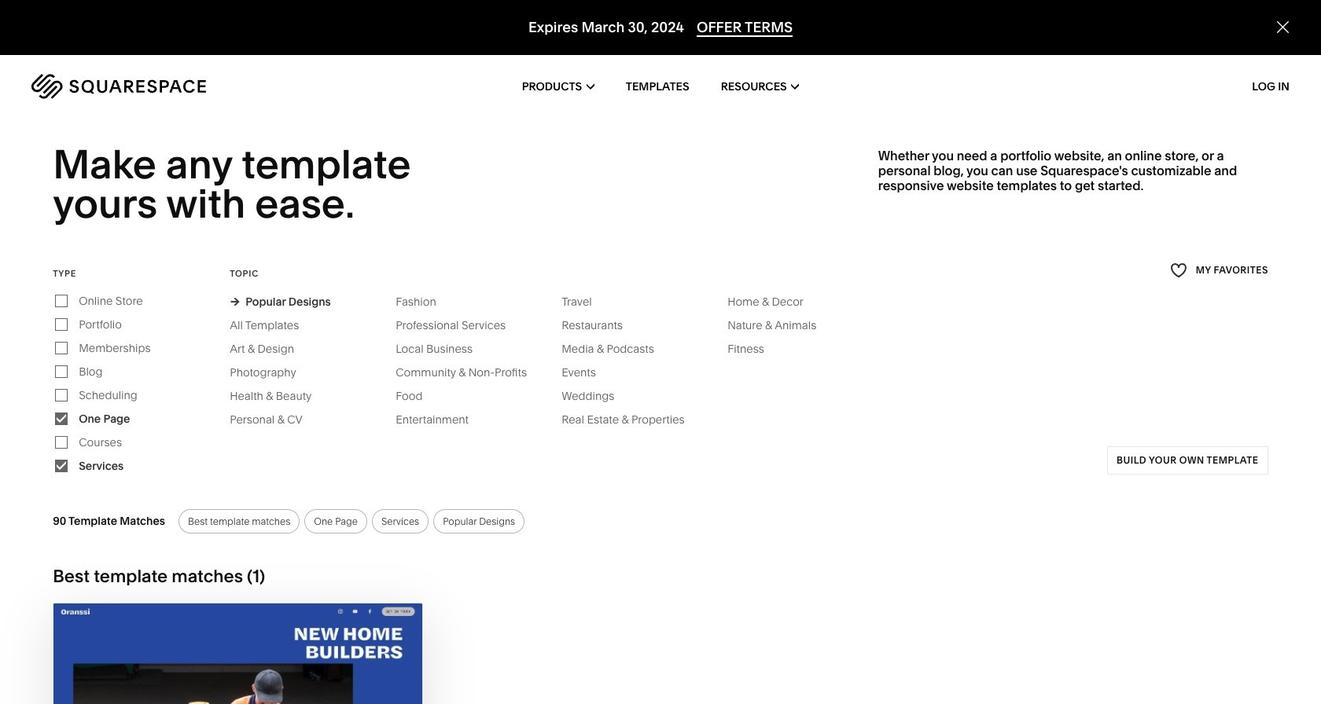 Task type: locate. For each thing, give the bounding box(es) containing it.
main content
[[0, 0, 1322, 705]]

oranssi image
[[54, 604, 423, 705]]



Task type: vqa. For each thing, say whether or not it's contained in the screenshot.
main content
yes



